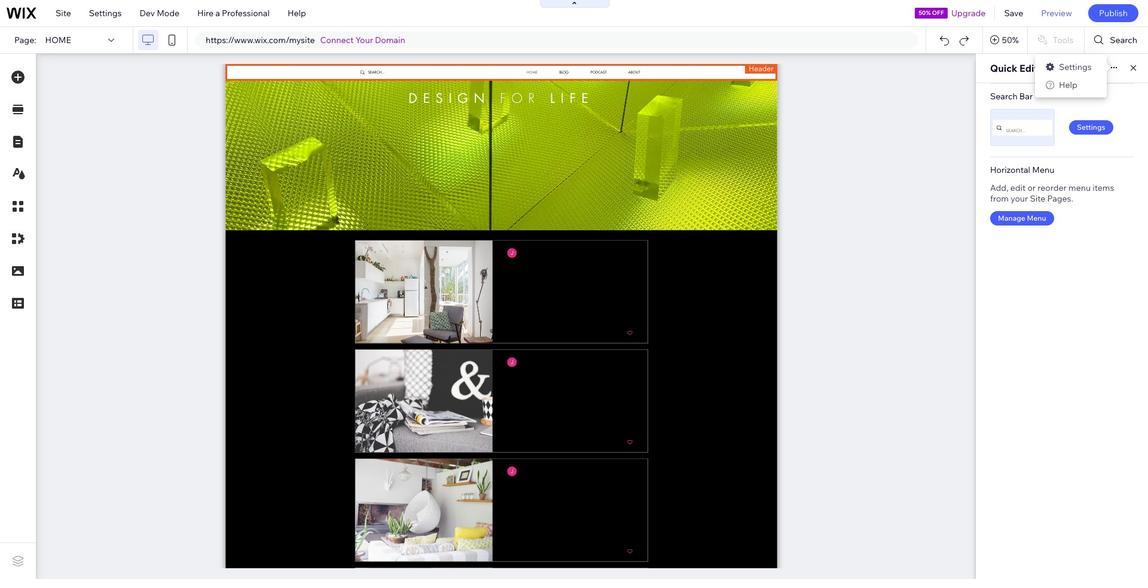 Task type: locate. For each thing, give the bounding box(es) containing it.
1 vertical spatial search
[[991, 91, 1018, 102]]

mode
[[157, 8, 180, 19]]

site
[[56, 8, 71, 19], [1031, 193, 1046, 204]]

50% left off
[[919, 9, 931, 17]]

settings button
[[1070, 120, 1114, 135]]

0 horizontal spatial site
[[56, 8, 71, 19]]

settings
[[89, 8, 122, 19], [1060, 62, 1092, 72], [1078, 123, 1106, 132]]

connect
[[320, 35, 354, 45]]

1 vertical spatial site
[[1031, 193, 1046, 204]]

save
[[1005, 8, 1024, 19]]

0 vertical spatial search
[[1111, 35, 1138, 45]]

0 vertical spatial menu
[[1033, 165, 1055, 175]]

search down publish button
[[1111, 35, 1138, 45]]

help down "tools"
[[1060, 80, 1078, 90]]

https://www.wix.com/mysite connect your domain
[[206, 35, 405, 45]]

horizontal menu
[[991, 165, 1055, 175]]

50%
[[919, 9, 931, 17], [1003, 35, 1019, 45]]

search
[[1111, 35, 1138, 45], [991, 91, 1018, 102]]

1 horizontal spatial site
[[1031, 193, 1046, 204]]

site right 'your' at the right
[[1031, 193, 1046, 204]]

add, edit or reorder menu items from your site pages.
[[991, 182, 1115, 204]]

menu
[[1033, 165, 1055, 175], [1028, 214, 1047, 223]]

50% down the save button
[[1003, 35, 1019, 45]]

manage menu button
[[991, 211, 1055, 226]]

search inside button
[[1111, 35, 1138, 45]]

search for search
[[1111, 35, 1138, 45]]

50% inside button
[[1003, 35, 1019, 45]]

a
[[216, 8, 220, 19]]

1 vertical spatial 50%
[[1003, 35, 1019, 45]]

1 vertical spatial menu
[[1028, 214, 1047, 223]]

0 horizontal spatial 50%
[[919, 9, 931, 17]]

search left bar
[[991, 91, 1018, 102]]

1 vertical spatial settings
[[1060, 62, 1092, 72]]

help up https://www.wix.com/mysite connect your domain
[[288, 8, 306, 19]]

2 vertical spatial settings
[[1078, 123, 1106, 132]]

home
[[45, 35, 71, 45]]

menu inside button
[[1028, 214, 1047, 223]]

0 vertical spatial help
[[288, 8, 306, 19]]

search bar
[[991, 91, 1033, 102]]

help
[[288, 8, 306, 19], [1060, 80, 1078, 90]]

menu right manage
[[1028, 214, 1047, 223]]

0 horizontal spatial help
[[288, 8, 306, 19]]

reorder
[[1038, 182, 1067, 193]]

menu up reorder
[[1033, 165, 1055, 175]]

1 horizontal spatial help
[[1060, 80, 1078, 90]]

1 horizontal spatial 50%
[[1003, 35, 1019, 45]]

1 horizontal spatial search
[[1111, 35, 1138, 45]]

items
[[1093, 182, 1115, 193]]

menu for horizontal menu
[[1033, 165, 1055, 175]]

0 vertical spatial 50%
[[919, 9, 931, 17]]

publish
[[1100, 8, 1128, 19]]

domain
[[375, 35, 405, 45]]

0 horizontal spatial search
[[991, 91, 1018, 102]]

add,
[[991, 182, 1009, 193]]

pages.
[[1048, 193, 1074, 204]]

hire a professional
[[197, 8, 270, 19]]

site up "home"
[[56, 8, 71, 19]]

dev
[[140, 8, 155, 19]]

search for search bar
[[991, 91, 1018, 102]]



Task type: vqa. For each thing, say whether or not it's contained in the screenshot.
the top Search
yes



Task type: describe. For each thing, give the bounding box(es) containing it.
tools
[[1054, 35, 1074, 45]]

hire
[[197, 8, 214, 19]]

professional
[[222, 8, 270, 19]]

1 vertical spatial help
[[1060, 80, 1078, 90]]

bar
[[1020, 91, 1033, 102]]

your
[[1011, 193, 1029, 204]]

quick
[[991, 62, 1018, 74]]

menu for manage menu
[[1028, 214, 1047, 223]]

edit
[[1011, 182, 1026, 193]]

quick edit
[[991, 62, 1039, 74]]

manage menu
[[999, 214, 1047, 223]]

manage
[[999, 214, 1026, 223]]

50% off
[[919, 9, 945, 17]]

search button
[[1086, 27, 1149, 53]]

upgrade
[[952, 8, 986, 19]]

https://www.wix.com/mysite
[[206, 35, 315, 45]]

preview button
[[1033, 0, 1082, 26]]

menu
[[1069, 182, 1091, 193]]

edit
[[1020, 62, 1039, 74]]

save button
[[996, 0, 1033, 26]]

0 vertical spatial settings
[[89, 8, 122, 19]]

50% for 50% off
[[919, 9, 931, 17]]

settings inside button
[[1078, 123, 1106, 132]]

or
[[1028, 182, 1036, 193]]

your
[[356, 35, 373, 45]]

preview
[[1042, 8, 1073, 19]]

horizontal
[[991, 165, 1031, 175]]

site inside add, edit or reorder menu items from your site pages.
[[1031, 193, 1046, 204]]

from
[[991, 193, 1009, 204]]

50% for 50%
[[1003, 35, 1019, 45]]

publish button
[[1089, 4, 1139, 22]]

50% button
[[984, 27, 1028, 53]]

header
[[749, 64, 774, 73]]

off
[[933, 9, 945, 17]]

tools button
[[1028, 27, 1085, 53]]

dev mode
[[140, 8, 180, 19]]

0 vertical spatial site
[[56, 8, 71, 19]]



